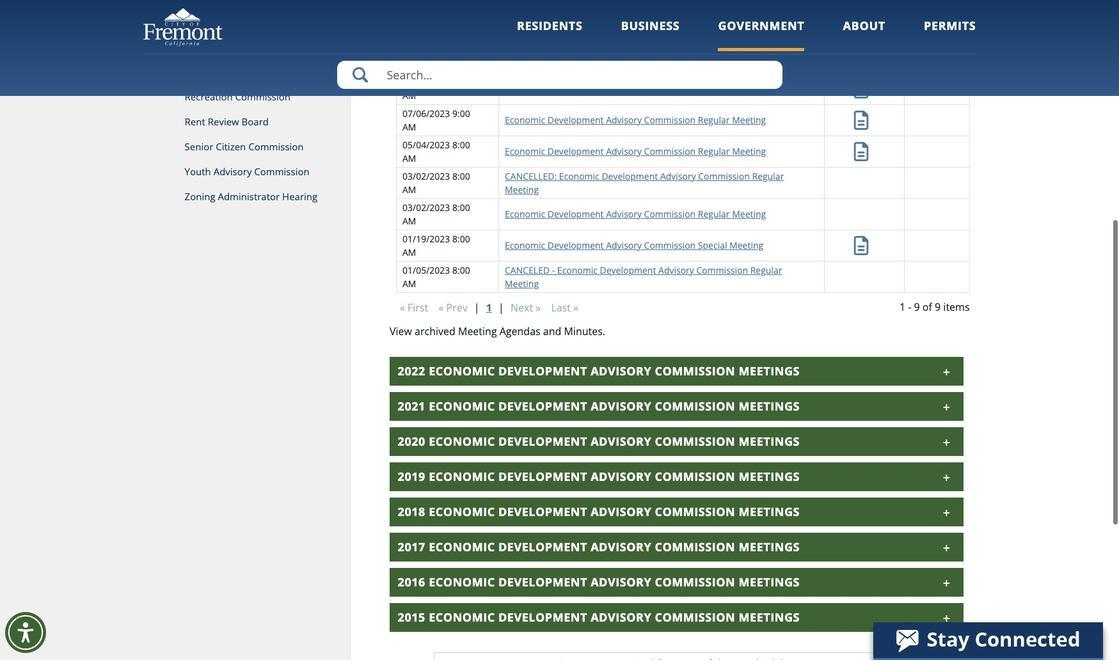 Task type: vqa. For each thing, say whether or not it's contained in the screenshot.
REGULAR in the the 'CANCELED - Economic Development Advisory Commission Regular Meeting'
yes



Task type: locate. For each thing, give the bounding box(es) containing it.
2 03/02/2023 8:00 am from the top
[[403, 201, 470, 227]]

3 9:00 from the top
[[453, 76, 470, 88]]

8:00 inside 05/04/2023 8:00 am
[[453, 139, 470, 151]]

3 economic development advisory commission regular meeting from the top
[[505, 83, 766, 95]]

2 | from the left
[[499, 301, 504, 315]]

business
[[621, 18, 680, 33]]

citizen
[[216, 140, 246, 153]]

2019
[[398, 469, 426, 484]]

4 am from the top
[[403, 121, 416, 133]]

09/07/2023 9:00 am
[[403, 76, 470, 102]]

2 am from the top
[[403, 58, 416, 70]]

2017 economic development advisory commission meetings
[[398, 539, 800, 555]]

0 vertical spatial -
[[552, 264, 555, 276]]

0 horizontal spatial 1
[[486, 301, 492, 315]]

1 left the of
[[900, 300, 906, 314]]

1 am from the top
[[403, 27, 416, 39]]

-
[[552, 264, 555, 276], [909, 300, 912, 314]]

stay connected image
[[874, 623, 1102, 659]]

1 horizontal spatial -
[[909, 300, 912, 314]]

1 03/02/2023 8:00 am from the top
[[403, 170, 470, 196]]

board
[[242, 115, 269, 128]]

- right the canceled
[[552, 264, 555, 276]]

am inside 01/11/2024 9:00 am
[[403, 27, 416, 39]]

youth advisory commission link
[[143, 159, 351, 184]]

cancelled: economic development advisory commission regular meeting link
[[505, 170, 784, 196]]

2018
[[398, 504, 426, 520]]

5 meetings from the top
[[739, 504, 800, 520]]

2021 economic development advisory commission meetings
[[398, 399, 800, 414]]

business link
[[621, 18, 680, 51]]

economic development advisory commission regular meeting link
[[505, 20, 766, 32], [505, 51, 766, 63], [505, 83, 766, 95], [505, 114, 766, 126], [505, 145, 766, 158], [505, 208, 766, 220]]

4 economic development advisory commission regular meeting from the top
[[505, 114, 766, 126]]

recreation
[[185, 90, 233, 103]]

2016
[[398, 575, 426, 590]]

03/02/2023
[[403, 170, 450, 182], [403, 201, 450, 214]]

9:00 inside 01/11/2024 9:00 am
[[453, 13, 470, 25]]

meetings
[[739, 363, 800, 379], [739, 399, 800, 414], [739, 434, 800, 449], [739, 469, 800, 484], [739, 504, 800, 520], [739, 539, 800, 555], [739, 575, 800, 590], [739, 610, 800, 625]]

03/02/2023 8:00 am
[[403, 170, 470, 196], [403, 201, 470, 227]]

rent review board link
[[143, 109, 351, 134]]

meeting
[[732, 20, 766, 32], [732, 51, 766, 63], [732, 83, 766, 95], [732, 114, 766, 126], [732, 145, 766, 158], [505, 183, 539, 196], [732, 208, 766, 220], [730, 239, 764, 252], [505, 278, 539, 290], [458, 324, 497, 338]]

1 horizontal spatial |
[[499, 301, 504, 315]]

8:00 right the 01/05/2023
[[453, 264, 470, 276]]

2 9:00 from the top
[[453, 45, 470, 57]]

0 horizontal spatial |
[[474, 301, 480, 315]]

8:00 inside 01/05/2023 8:00 am
[[453, 264, 470, 276]]

| 1 |
[[474, 301, 507, 315]]

economic development advisory commission regular meeting for 03/02/2023 8:00 am
[[505, 208, 766, 220]]

youth advisory commission
[[185, 165, 310, 178]]

2 meetings from the top
[[739, 399, 800, 414]]

07/06/2023
[[403, 107, 450, 119]]

8:00 right 01/19/2023 at the top left of page
[[453, 233, 470, 245]]

9 left the of
[[915, 300, 920, 314]]

0 vertical spatial 03/02/2023
[[403, 170, 450, 182]]

economic development advisory commission regular meeting link for 05/04/2023 8:00 am
[[505, 145, 766, 158]]

03/02/2023 for cancelled: economic development advisory commission regular meeting
[[403, 170, 450, 182]]

development
[[548, 20, 604, 32], [548, 51, 604, 63], [548, 83, 604, 95], [548, 114, 604, 126], [548, 145, 604, 158], [602, 170, 658, 182], [548, 208, 604, 220], [548, 239, 604, 252], [600, 264, 656, 276], [499, 363, 588, 379], [499, 399, 588, 414], [499, 434, 588, 449], [499, 469, 588, 484], [499, 504, 588, 520], [499, 539, 588, 555], [499, 575, 588, 590], [499, 610, 588, 625]]

1 8:00 from the top
[[453, 139, 470, 151]]

- for 1
[[909, 300, 912, 314]]

8:00 right 05/04/2023
[[453, 139, 470, 151]]

6 meetings from the top
[[739, 539, 800, 555]]

2 economic development advisory commission regular meeting link from the top
[[505, 51, 766, 63]]

9:00 inside the 11/02/2023 9:00 am
[[453, 45, 470, 57]]

6 economic development advisory commission regular meeting from the top
[[505, 208, 766, 220]]

1 vertical spatial 03/02/2023 8:00 am
[[403, 201, 470, 227]]

economic development advisory commission regular meeting link for 03/02/2023 8:00 am
[[505, 208, 766, 220]]

8:00
[[453, 139, 470, 151], [453, 170, 470, 182], [453, 201, 470, 214], [453, 233, 470, 245], [453, 264, 470, 276]]

5 economic development advisory commission regular meeting link from the top
[[505, 145, 766, 158]]

meeting for 01/11/2024 9:00 am
[[732, 20, 766, 32]]

economic development advisory commission regular meeting link for 01/11/2024 9:00 am
[[505, 20, 766, 32]]

1 03/02/2023 from the top
[[403, 170, 450, 182]]

economic
[[505, 20, 546, 32], [505, 51, 546, 63], [505, 83, 546, 95], [505, 114, 546, 126], [505, 145, 546, 158], [559, 170, 600, 182], [505, 208, 546, 220], [505, 239, 546, 252], [557, 264, 598, 276], [429, 363, 495, 379], [429, 399, 495, 414], [429, 434, 495, 449], [429, 469, 495, 484], [429, 504, 495, 520], [429, 539, 495, 555], [429, 575, 495, 590], [429, 610, 495, 625]]

2020
[[398, 434, 426, 449]]

economic development advisory commission regular meeting for 09/07/2023 9:00 am
[[505, 83, 766, 95]]

3 meetings from the top
[[739, 434, 800, 449]]

commission
[[644, 20, 696, 32], [644, 51, 696, 63], [644, 83, 696, 95], [235, 90, 291, 103], [644, 114, 696, 126], [249, 140, 304, 153], [644, 145, 696, 158], [254, 165, 310, 178], [699, 170, 750, 182], [644, 208, 696, 220], [644, 239, 696, 252], [697, 264, 748, 276], [655, 363, 736, 379], [655, 399, 736, 414], [655, 434, 736, 449], [655, 469, 736, 484], [655, 504, 736, 520], [655, 539, 736, 555], [655, 575, 736, 590], [655, 610, 736, 625]]

of
[[923, 300, 933, 314]]

0 horizontal spatial -
[[552, 264, 555, 276]]

6 economic development advisory commission regular meeting link from the top
[[505, 208, 766, 220]]

8:00 up 01/19/2023 8:00 am
[[453, 201, 470, 214]]

01/19/2023
[[403, 233, 450, 245]]

7 am from the top
[[403, 215, 416, 227]]

am down the 01/05/2023
[[403, 278, 416, 290]]

1 meetings from the top
[[739, 363, 800, 379]]

9:00 right 07/06/2023
[[453, 107, 470, 119]]

9:00 right 09/07/2023
[[453, 76, 470, 88]]

meetings for 2016 economic development advisory commission meetings
[[739, 575, 800, 590]]

am
[[403, 27, 416, 39], [403, 58, 416, 70], [403, 89, 416, 102], [403, 121, 416, 133], [403, 152, 416, 164], [403, 183, 416, 196], [403, 215, 416, 227], [403, 246, 416, 258], [403, 278, 416, 290]]

2 03/02/2023 from the top
[[403, 201, 450, 214]]

9:00 for 11/02/2023 9:00 am
[[453, 45, 470, 57]]

|
[[474, 301, 480, 315], [499, 301, 504, 315]]

am down "01/11/2024"
[[403, 27, 416, 39]]

2 economic development advisory commission regular meeting from the top
[[505, 51, 766, 63]]

- inside canceled - economic development advisory commission regular meeting
[[552, 264, 555, 276]]

9 right the of
[[935, 300, 941, 314]]

7 meetings from the top
[[739, 575, 800, 590]]

1 vertical spatial -
[[909, 300, 912, 314]]

regular for 07/06/2023 9:00 am
[[698, 114, 730, 126]]

meetings for 2017 economic development advisory commission meetings
[[739, 539, 800, 555]]

commission inside "cancelled: economic development advisory commission regular meeting"
[[699, 170, 750, 182]]

government link
[[719, 18, 805, 51]]

am down 01/19/2023 at the top left of page
[[403, 246, 416, 258]]

1
[[900, 300, 906, 314], [486, 301, 492, 315]]

1 - 9 of 9 items
[[900, 300, 970, 314]]

4 economic development advisory commission regular meeting link from the top
[[505, 114, 766, 126]]

meetings for 2015 economic development advisory commission meetings
[[739, 610, 800, 625]]

2018 economic development advisory commission meetings
[[398, 504, 800, 520]]

zoning
[[185, 190, 215, 203]]

2 8:00 from the top
[[453, 170, 470, 182]]

9:00 for 09/07/2023 9:00 am
[[453, 76, 470, 88]]

am inside 01/19/2023 8:00 am
[[403, 246, 416, 258]]

meeting inside "cancelled: economic development advisory commission regular meeting"
[[505, 183, 539, 196]]

am down 11/02/2023
[[403, 58, 416, 70]]

1 economic development advisory commission regular meeting link from the top
[[505, 20, 766, 32]]

8:00 for economic development advisory commission regular meeting link related to 05/04/2023 8:00 am
[[453, 139, 470, 151]]

9:00 inside 09/07/2023 9:00 am
[[453, 76, 470, 88]]

1 vertical spatial 03/02/2023
[[403, 201, 450, 214]]

economic development advisory commission special meeting link
[[505, 239, 764, 252]]

view
[[390, 324, 412, 338]]

advisory inside 'link'
[[214, 165, 252, 178]]

| right 1 link on the left top
[[499, 301, 504, 315]]

01/05/2023 8:00 am
[[403, 264, 470, 290]]

meetings for 2021 economic development advisory commission meetings
[[739, 399, 800, 414]]

advisory
[[606, 20, 642, 32], [606, 51, 642, 63], [606, 83, 642, 95], [606, 114, 642, 126], [606, 145, 642, 158], [214, 165, 252, 178], [661, 170, 696, 182], [606, 208, 642, 220], [606, 239, 642, 252], [659, 264, 694, 276], [591, 363, 652, 379], [591, 399, 652, 414], [591, 434, 652, 449], [591, 469, 652, 484], [591, 504, 652, 520], [591, 539, 652, 555], [591, 575, 652, 590], [591, 610, 652, 625]]

8 meetings from the top
[[739, 610, 800, 625]]

8:00 for economic development advisory commission special meeting link
[[453, 233, 470, 245]]

9:00 right 11/02/2023
[[453, 45, 470, 57]]

9:00
[[453, 13, 470, 25], [453, 45, 470, 57], [453, 76, 470, 88], [453, 107, 470, 119]]

3 8:00 from the top
[[453, 201, 470, 214]]

0 horizontal spatial 9
[[915, 300, 920, 314]]

09/07/2023
[[403, 76, 450, 88]]

canceled - economic development advisory commission regular meeting link
[[505, 264, 783, 290]]

rent review board
[[185, 115, 269, 128]]

03/02/2023 8:00 am down 05/04/2023 8:00 am
[[403, 170, 470, 196]]

2022
[[398, 363, 426, 379]]

03/02/2023 down 05/04/2023 8:00 am
[[403, 170, 450, 182]]

tab list
[[390, 357, 964, 632]]

0 vertical spatial 03/02/2023 8:00 am
[[403, 170, 470, 196]]

1 9 from the left
[[915, 300, 920, 314]]

5 economic development advisory commission regular meeting from the top
[[505, 145, 766, 158]]

9 am from the top
[[403, 278, 416, 290]]

9
[[915, 300, 920, 314], [935, 300, 941, 314]]

economic development advisory commission regular meeting for 11/02/2023 9:00 am
[[505, 51, 766, 63]]

meeting for 11/02/2023 9:00 am
[[732, 51, 766, 63]]

about link
[[843, 18, 886, 51]]

4 meetings from the top
[[739, 469, 800, 484]]

am down 05/04/2023
[[403, 152, 416, 164]]

9:00 right "01/11/2024"
[[453, 13, 470, 25]]

01/19/2023 8:00 am
[[403, 233, 470, 258]]

meeting for 05/04/2023 8:00 am
[[732, 145, 766, 158]]

and
[[543, 324, 562, 338]]

3 economic development advisory commission regular meeting link from the top
[[505, 83, 766, 95]]

1 horizontal spatial 9
[[935, 300, 941, 314]]

regular inside canceled - economic development advisory commission regular meeting
[[751, 264, 783, 276]]

8:00 down 05/04/2023 8:00 am
[[453, 170, 470, 182]]

03/02/2023 for economic development advisory commission regular meeting
[[403, 201, 450, 214]]

economic development advisory commission regular meeting
[[505, 20, 766, 32], [505, 51, 766, 63], [505, 83, 766, 95], [505, 114, 766, 126], [505, 145, 766, 158], [505, 208, 766, 220]]

4 9:00 from the top
[[453, 107, 470, 119]]

meeting for 09/07/2023 9:00 am
[[732, 83, 766, 95]]

am down 05/04/2023 8:00 am
[[403, 183, 416, 196]]

1 up view archived meeting agendas and minutes.
[[486, 301, 492, 315]]

4 8:00 from the top
[[453, 233, 470, 245]]

Search text field
[[337, 61, 783, 89]]

regular
[[698, 20, 730, 32], [698, 51, 730, 63], [698, 83, 730, 95], [698, 114, 730, 126], [698, 145, 730, 158], [753, 170, 784, 182], [698, 208, 730, 220], [751, 264, 783, 276]]

commission inside recreation commission link
[[235, 90, 291, 103]]

am inside 09/07/2023 9:00 am
[[403, 89, 416, 102]]

03/02/2023 up 01/19/2023 at the top left of page
[[403, 201, 450, 214]]

8:00 for canceled - economic development advisory commission regular meeting link
[[453, 264, 470, 276]]

cancelled:
[[505, 170, 557, 182]]

1 9:00 from the top
[[453, 13, 470, 25]]

- left the of
[[909, 300, 912, 314]]

11/02/2023
[[403, 45, 450, 57]]

5 am from the top
[[403, 152, 416, 164]]

3 am from the top
[[403, 89, 416, 102]]

recreation commission
[[185, 90, 291, 103]]

8:00 inside 01/19/2023 8:00 am
[[453, 233, 470, 245]]

items
[[944, 300, 970, 314]]

9:00 inside 07/06/2023 9:00 am
[[453, 107, 470, 119]]

view archived meeting agendas and minutes.
[[390, 324, 606, 338]]

meetings for 2020 economic development advisory commission meetings
[[739, 434, 800, 449]]

2017
[[398, 539, 426, 555]]

development inside "cancelled: economic development advisory commission regular meeting"
[[602, 170, 658, 182]]

8 am from the top
[[403, 246, 416, 258]]

01/11/2024
[[403, 13, 450, 25]]

am down 07/06/2023
[[403, 121, 416, 133]]

am inside 07/06/2023 9:00 am
[[403, 121, 416, 133]]

meetings for 2022 economic development advisory commission meetings
[[739, 363, 800, 379]]

5 8:00 from the top
[[453, 264, 470, 276]]

1 economic development advisory commission regular meeting from the top
[[505, 20, 766, 32]]

8:00 for 03/02/2023 8:00 am's economic development advisory commission regular meeting link
[[453, 201, 470, 214]]

03/02/2023 8:00 am up 01/19/2023 at the top left of page
[[403, 201, 470, 227]]

| left 1 link on the left top
[[474, 301, 480, 315]]

8:00 for cancelled: economic development advisory commission regular meeting link
[[453, 170, 470, 182]]

rent
[[185, 115, 205, 128]]

am down 09/07/2023
[[403, 89, 416, 102]]

review
[[208, 115, 239, 128]]

am up 01/19/2023 at the top left of page
[[403, 215, 416, 227]]



Task type: describe. For each thing, give the bounding box(es) containing it.
economic development advisory commission regular meeting for 05/04/2023 8:00 am
[[505, 145, 766, 158]]

commission inside canceled - economic development advisory commission regular meeting
[[697, 264, 748, 276]]

2022 economic development advisory commission meetings
[[398, 363, 800, 379]]

1 link
[[483, 299, 496, 316]]

2016 economic development advisory commission meetings
[[398, 575, 800, 590]]

meeting for 07/06/2023 9:00 am
[[732, 114, 766, 126]]

regular for 09/07/2023 9:00 am
[[698, 83, 730, 95]]

about
[[843, 18, 886, 33]]

05/04/2023
[[403, 139, 450, 151]]

meeting for 01/19/2023 8:00 am
[[730, 239, 764, 252]]

2021
[[398, 399, 426, 414]]

01/05/2023
[[403, 264, 450, 276]]

03/02/2023 8:00 am for cancelled:
[[403, 170, 470, 196]]

2015
[[398, 610, 426, 625]]

9:00 for 07/06/2023 9:00 am
[[453, 107, 470, 119]]

economic inside "cancelled: economic development advisory commission regular meeting"
[[559, 170, 600, 182]]

commission inside youth advisory commission 'link'
[[254, 165, 310, 178]]

am inside the 11/02/2023 9:00 am
[[403, 58, 416, 70]]

regular for 01/11/2024 9:00 am
[[698, 20, 730, 32]]

2 9 from the left
[[935, 300, 941, 314]]

2015 economic development advisory commission meetings
[[398, 610, 800, 625]]

economic development advisory commission regular meeting for 01/11/2024 9:00 am
[[505, 20, 766, 32]]

residents link
[[517, 18, 583, 51]]

canceled
[[505, 264, 550, 276]]

permits
[[924, 18, 977, 33]]

economic development advisory commission regular meeting link for 11/02/2023 9:00 am
[[505, 51, 766, 63]]

9:00 for 01/11/2024 9:00 am
[[453, 13, 470, 25]]

- for canceled
[[552, 264, 555, 276]]

minutes.
[[564, 324, 606, 338]]

permits link
[[924, 18, 977, 51]]

economic development advisory commission regular meeting for 07/06/2023 9:00 am
[[505, 114, 766, 126]]

government
[[719, 18, 805, 33]]

hearing
[[282, 190, 318, 203]]

agendas
[[500, 324, 541, 338]]

economic development advisory commission special meeting
[[505, 239, 764, 252]]

regular inside "cancelled: economic development advisory commission regular meeting"
[[753, 170, 784, 182]]

am inside 05/04/2023 8:00 am
[[403, 152, 416, 164]]

residents
[[517, 18, 583, 33]]

07/06/2023 9:00 am
[[403, 107, 470, 133]]

economic inside canceled - economic development advisory commission regular meeting
[[557, 264, 598, 276]]

05/04/2023 8:00 am
[[403, 139, 470, 164]]

11/02/2023 9:00 am
[[403, 45, 470, 70]]

senior citizen commission link
[[143, 134, 351, 159]]

cancelled: economic development advisory commission regular meeting
[[505, 170, 784, 196]]

6 am from the top
[[403, 183, 416, 196]]

advisory inside "cancelled: economic development advisory commission regular meeting"
[[661, 170, 696, 182]]

commission inside "senior citizen commission" link
[[249, 140, 304, 153]]

tab list containing 2022 economic development advisory commission meetings
[[390, 357, 964, 632]]

regular for 11/02/2023 9:00 am
[[698, 51, 730, 63]]

meetings for 2018 economic development advisory commission meetings
[[739, 504, 800, 520]]

regular for 05/04/2023 8:00 am
[[698, 145, 730, 158]]

development inside canceled - economic development advisory commission regular meeting
[[600, 264, 656, 276]]

economic development advisory commission regular meeting link for 07/06/2023 9:00 am
[[505, 114, 766, 126]]

meetings for 2019 economic development advisory commission meetings
[[739, 469, 800, 484]]

administrator
[[218, 190, 280, 203]]

canceled - economic development advisory commission regular meeting
[[505, 264, 783, 290]]

senior
[[185, 140, 213, 153]]

archived
[[415, 324, 456, 338]]

regular for 03/02/2023 8:00 am
[[698, 208, 730, 220]]

meeting for 03/02/2023 8:00 am
[[732, 208, 766, 220]]

zoning administrator hearing link
[[143, 184, 351, 209]]

1 horizontal spatial 1
[[900, 300, 906, 314]]

1 | from the left
[[474, 301, 480, 315]]

recreation commission link
[[143, 85, 351, 109]]

01/11/2024 9:00 am
[[403, 13, 470, 39]]

2020 economic development advisory commission meetings
[[398, 434, 800, 449]]

youth
[[185, 165, 211, 178]]

03/02/2023 8:00 am for economic
[[403, 201, 470, 227]]

zoning administrator hearing
[[185, 190, 318, 203]]

meeting inside canceled - economic development advisory commission regular meeting
[[505, 278, 539, 290]]

am inside 01/05/2023 8:00 am
[[403, 278, 416, 290]]

advisory inside canceled - economic development advisory commission regular meeting
[[659, 264, 694, 276]]

2019 economic development advisory commission meetings
[[398, 469, 800, 484]]

special
[[698, 239, 728, 252]]

senior citizen commission
[[185, 140, 304, 153]]

economic development advisory commission regular meeting link for 09/07/2023 9:00 am
[[505, 83, 766, 95]]



